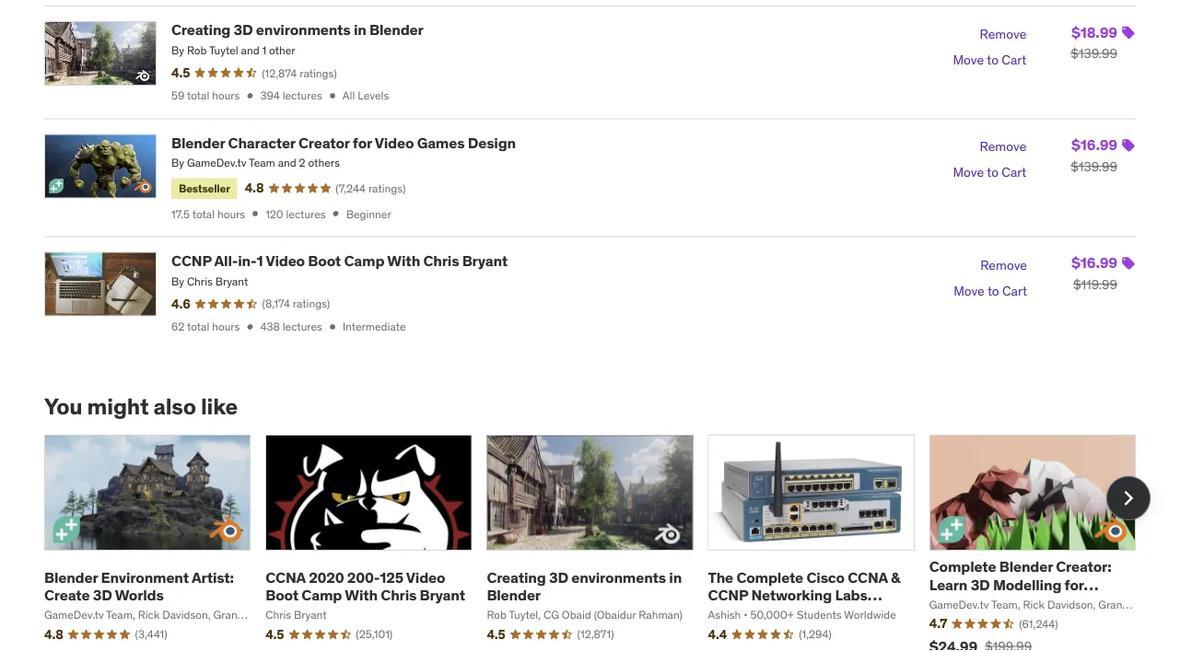 Task type: vqa. For each thing, say whether or not it's contained in the screenshot.
Chris to the top
yes



Task type: locate. For each thing, give the bounding box(es) containing it.
1 horizontal spatial for
[[1065, 575, 1084, 594]]

1 horizontal spatial camp
[[344, 251, 385, 270]]

0 horizontal spatial in
[[354, 20, 366, 39]]

2 vertical spatial to
[[988, 282, 999, 299]]

next image
[[1114, 484, 1143, 513]]

ccnp
[[171, 251, 212, 270], [708, 585, 748, 604]]

0 vertical spatial remove move to cart
[[953, 25, 1027, 68]]

total
[[187, 89, 209, 103], [192, 207, 215, 221], [187, 320, 209, 334]]

0 vertical spatial cart
[[1002, 51, 1027, 68]]

2 vertical spatial remove button
[[981, 252, 1027, 278]]

ccnp inside the complete cisco ccna & ccnp networking labs course 2023
[[708, 585, 748, 604]]

by inside ccnp all-in-1 video boot camp with chris bryant by chris bryant
[[171, 274, 184, 288]]

complete blender creator: learn 3d modelling for beginners
[[929, 557, 1112, 612]]

0 vertical spatial remove button
[[980, 21, 1027, 47]]

complete up beginners
[[929, 557, 996, 576]]

artist:
[[192, 568, 234, 587]]

and right tuytel
[[241, 43, 259, 57]]

creating 3d environments in blender
[[487, 568, 682, 604]]

1 horizontal spatial ccnp
[[708, 585, 748, 604]]

xxsmall image for 120 lectures
[[330, 207, 342, 220]]

ratings) for and
[[300, 66, 337, 80]]

1 horizontal spatial boot
[[308, 251, 341, 270]]

394
[[260, 89, 280, 103]]

complete
[[929, 557, 996, 576], [737, 568, 803, 587]]

blender inside blender character creator for video games design by gamedev.tv team and 2 others
[[171, 133, 225, 152]]

1 vertical spatial by
[[171, 156, 184, 170]]

xxsmall image
[[244, 89, 256, 102]]

1 horizontal spatial complete
[[929, 557, 996, 576]]

2 vertical spatial bryant
[[420, 585, 465, 604]]

0 vertical spatial ratings)
[[300, 66, 337, 80]]

1 horizontal spatial ccna
[[848, 568, 888, 587]]

and inside blender character creator for video games design by gamedev.tv team and 2 others
[[278, 156, 296, 170]]

ratings)
[[300, 66, 337, 80], [368, 181, 406, 195], [293, 297, 330, 311]]

complete up 2023
[[737, 568, 803, 587]]

2 vertical spatial remove move to cart
[[954, 256, 1027, 299]]

and
[[241, 43, 259, 57], [278, 156, 296, 170]]

boot inside ccna 2020 200-125 video boot camp with chris bryant
[[266, 585, 299, 604]]

remove move to cart
[[953, 25, 1027, 68], [953, 138, 1027, 181], [954, 256, 1027, 299]]

1 $16.99 from the top
[[1072, 135, 1118, 154]]

0 vertical spatial move
[[953, 51, 984, 68]]

3 to from the top
[[988, 282, 999, 299]]

1 horizontal spatial chris
[[381, 585, 417, 604]]

1 ccna from the left
[[266, 568, 306, 587]]

lectures right 120
[[286, 207, 326, 221]]

1 vertical spatial boot
[[266, 585, 299, 604]]

3 coupon icon image from the top
[[1121, 256, 1136, 271]]

total for creating
[[187, 89, 209, 103]]

in for creating 3d environments in blender
[[669, 568, 682, 587]]

creating
[[171, 20, 231, 39], [487, 568, 546, 587]]

0 vertical spatial total
[[187, 89, 209, 103]]

environments inside creating 3d environments in blender
[[571, 568, 666, 587]]

ccna 2020 200-125 video boot camp with chris bryant link
[[266, 568, 465, 604]]

17.5
[[171, 207, 190, 221]]

1 vertical spatial chris
[[187, 274, 213, 288]]

0 horizontal spatial creating
[[171, 20, 231, 39]]

creating 3d environments in blender link
[[171, 20, 423, 39], [487, 568, 682, 604]]

camp for 200-
[[302, 585, 342, 604]]

125
[[380, 568, 403, 587]]

1 horizontal spatial with
[[387, 251, 420, 270]]

environments
[[256, 20, 351, 39], [571, 568, 666, 587]]

ccna left '&'
[[848, 568, 888, 587]]

environments inside creating 3d environments in blender by rob tuytel and 1 other
[[256, 20, 351, 39]]

1 to from the top
[[987, 51, 999, 68]]

0 vertical spatial boot
[[308, 251, 341, 270]]

lectures
[[283, 89, 322, 103], [286, 207, 326, 221], [283, 320, 322, 334]]

move to cart button for $16.99
[[954, 278, 1027, 304]]

0 vertical spatial $16.99
[[1072, 135, 1118, 154]]

creating 3d environments in blender link inside carousel element
[[487, 568, 682, 604]]

remove move to cart for $18.99
[[953, 25, 1027, 68]]

$139.99 for $16.99
[[1071, 158, 1118, 174]]

2 ccna from the left
[[848, 568, 888, 587]]

2 vertical spatial remove
[[981, 256, 1027, 273]]

ratings) for chris
[[293, 297, 330, 311]]

in left the
[[669, 568, 682, 587]]

bryant inside ccna 2020 200-125 video boot camp with chris bryant
[[420, 585, 465, 604]]

2 vertical spatial chris
[[381, 585, 417, 604]]

for right 'creator'
[[353, 133, 372, 152]]

0 horizontal spatial for
[[353, 133, 372, 152]]

1 vertical spatial 1
[[257, 251, 263, 270]]

others
[[308, 156, 340, 170]]

ccnp left 'all-'
[[171, 251, 212, 270]]

0 vertical spatial to
[[987, 51, 999, 68]]

total right 17.5
[[192, 207, 215, 221]]

0 horizontal spatial environments
[[256, 20, 351, 39]]

bryant for ccna 2020 200-125 video boot camp with chris bryant
[[420, 585, 465, 604]]

xxsmall image down (7,244
[[330, 207, 342, 220]]

0 horizontal spatial chris
[[187, 274, 213, 288]]

camp down beginner on the left top
[[344, 251, 385, 270]]

2 vertical spatial move to cart button
[[954, 278, 1027, 304]]

hours left xxsmall image
[[212, 89, 240, 103]]

complete inside complete blender creator: learn 3d modelling for beginners
[[929, 557, 996, 576]]

with down beginner on the left top
[[387, 251, 420, 270]]

0 horizontal spatial complete
[[737, 568, 803, 587]]

coupon icon image for ccnp all-in-1 video boot camp with chris bryant
[[1121, 256, 1136, 271]]

ratings) inside 7,244 ratings element
[[368, 181, 406, 195]]

cart left $119.99
[[1002, 282, 1027, 299]]

2 $16.99 from the top
[[1072, 253, 1118, 272]]

boot up (8,174 ratings)
[[308, 251, 341, 270]]

by
[[171, 43, 184, 57], [171, 156, 184, 170], [171, 274, 184, 288]]

1 vertical spatial and
[[278, 156, 296, 170]]

0 vertical spatial by
[[171, 43, 184, 57]]

2 vertical spatial video
[[406, 568, 445, 587]]

environments for creating 3d environments in blender by rob tuytel and 1 other
[[256, 20, 351, 39]]

0 vertical spatial and
[[241, 43, 259, 57]]

chris inside ccna 2020 200-125 video boot camp with chris bryant
[[381, 585, 417, 604]]

total right 62 on the left
[[187, 320, 209, 334]]

video inside ccnp all-in-1 video boot camp with chris bryant by chris bryant
[[266, 251, 305, 270]]

1 vertical spatial $139.99
[[1071, 158, 1118, 174]]

ratings) up 394 lectures
[[300, 66, 337, 80]]

0 vertical spatial for
[[353, 133, 372, 152]]

ratings) up beginner on the left top
[[368, 181, 406, 195]]

1 left other
[[262, 43, 266, 57]]

video for 1
[[266, 251, 305, 270]]

boot
[[308, 251, 341, 270], [266, 585, 299, 604]]

blender
[[370, 20, 423, 39], [171, 133, 225, 152], [999, 557, 1053, 576], [44, 568, 98, 587], [487, 585, 541, 604]]

ratings) inside 8,174 ratings element
[[293, 297, 330, 311]]

1 vertical spatial $16.99
[[1072, 253, 1118, 272]]

video inside blender character creator for video games design by gamedev.tv team and 2 others
[[375, 133, 414, 152]]

0 vertical spatial video
[[375, 133, 414, 152]]

character
[[228, 133, 295, 152]]

1 vertical spatial camp
[[302, 585, 342, 604]]

with
[[387, 251, 420, 270], [345, 585, 378, 604]]

ccna
[[266, 568, 306, 587], [848, 568, 888, 587]]

the complete cisco ccna & ccnp networking labs course 2023
[[708, 568, 900, 622]]

remove
[[980, 25, 1027, 42], [980, 138, 1027, 155], [981, 256, 1027, 273]]

xxsmall image for 438 lectures
[[326, 320, 339, 333]]

remove move to cart for $16.99
[[954, 256, 1027, 299]]

with left 125
[[345, 585, 378, 604]]

in up all levels
[[354, 20, 366, 39]]

0 vertical spatial 1
[[262, 43, 266, 57]]

1 horizontal spatial creating 3d environments in blender link
[[487, 568, 682, 604]]

design
[[468, 133, 516, 152]]

coupon icon image
[[1121, 25, 1136, 40], [1121, 138, 1136, 153], [1121, 256, 1136, 271]]

1 vertical spatial creating
[[487, 568, 546, 587]]

blender inside creating 3d environments in blender by rob tuytel and 1 other
[[370, 20, 423, 39]]

cart left $16.99 $139.99
[[1002, 164, 1027, 181]]

0 vertical spatial bryant
[[462, 251, 508, 270]]

1 horizontal spatial in
[[669, 568, 682, 587]]

1 vertical spatial video
[[266, 251, 305, 270]]

0 vertical spatial with
[[387, 251, 420, 270]]

creating inside creating 3d environments in blender
[[487, 568, 546, 587]]

1 vertical spatial to
[[987, 164, 999, 181]]

59
[[171, 89, 185, 103]]

1 horizontal spatial creating
[[487, 568, 546, 587]]

1 $139.99 from the top
[[1071, 45, 1118, 62]]

$16.99 inside $16.99 $139.99
[[1072, 135, 1118, 154]]

boot left 2020
[[266, 585, 299, 604]]

for inside complete blender creator: learn 3d modelling for beginners
[[1065, 575, 1084, 594]]

1 vertical spatial creating 3d environments in blender link
[[487, 568, 682, 604]]

xxsmall image right 438 lectures
[[326, 320, 339, 333]]

remove button left $18.99
[[980, 21, 1027, 47]]

$18.99 $139.99
[[1071, 22, 1118, 62]]

bryant
[[462, 251, 508, 270], [215, 274, 248, 288], [420, 585, 465, 604]]

2 vertical spatial by
[[171, 274, 184, 288]]

cart
[[1002, 51, 1027, 68], [1002, 164, 1027, 181], [1002, 282, 1027, 299]]

coupon icon image right the $16.99 $119.99
[[1121, 256, 1136, 271]]

video right 125
[[406, 568, 445, 587]]

beginner
[[346, 207, 391, 221]]

2 by from the top
[[171, 156, 184, 170]]

1 inside ccnp all-in-1 video boot camp with chris bryant by chris bryant
[[257, 251, 263, 270]]

1 vertical spatial in
[[669, 568, 682, 587]]

for right modelling
[[1065, 575, 1084, 594]]

3d
[[234, 20, 253, 39], [549, 568, 568, 587], [971, 575, 990, 594], [93, 585, 112, 604]]

remove button
[[980, 21, 1027, 47], [980, 134, 1027, 160], [981, 252, 1027, 278]]

in inside creating 3d environments in blender
[[669, 568, 682, 587]]

1 vertical spatial ccnp
[[708, 585, 748, 604]]

1 vertical spatial hours
[[217, 207, 245, 221]]

1 vertical spatial remove button
[[980, 134, 1027, 160]]

to for $18.99
[[987, 51, 999, 68]]

1
[[262, 43, 266, 57], [257, 251, 263, 270]]

0 vertical spatial environments
[[256, 20, 351, 39]]

in
[[354, 20, 366, 39], [669, 568, 682, 587]]

video inside ccna 2020 200-125 video boot camp with chris bryant
[[406, 568, 445, 587]]

move to cart button
[[953, 47, 1027, 73], [953, 160, 1027, 186], [954, 278, 1027, 304]]

3d inside blender environment artist: create 3d worlds
[[93, 585, 112, 604]]

video for for
[[375, 133, 414, 152]]

boot for 2020
[[266, 585, 299, 604]]

0 vertical spatial camp
[[344, 251, 385, 270]]

0 vertical spatial in
[[354, 20, 366, 39]]

0 vertical spatial creating
[[171, 20, 231, 39]]

lectures for 1
[[283, 320, 322, 334]]

creating inside creating 3d environments in blender by rob tuytel and 1 other
[[171, 20, 231, 39]]

2023
[[760, 603, 795, 622]]

video
[[375, 133, 414, 152], [266, 251, 305, 270], [406, 568, 445, 587]]

0 vertical spatial move to cart button
[[953, 47, 1027, 73]]

coupon icon image right $16.99 $139.99
[[1121, 138, 1136, 153]]

0 horizontal spatial boot
[[266, 585, 299, 604]]

by up bestseller
[[171, 156, 184, 170]]

0 horizontal spatial with
[[345, 585, 378, 604]]

2
[[299, 156, 306, 170]]

0 horizontal spatial ccnp
[[171, 251, 212, 270]]

you
[[44, 393, 82, 420]]

xxsmall image
[[326, 89, 339, 102], [249, 207, 262, 220], [330, 207, 342, 220], [244, 320, 257, 333], [326, 320, 339, 333]]

blender character creator for video games design by gamedev.tv team and 2 others
[[171, 133, 516, 170]]

$16.99
[[1072, 135, 1118, 154], [1072, 253, 1118, 272]]

by inside blender character creator for video games design by gamedev.tv team and 2 others
[[171, 156, 184, 170]]

with for ccna 2020 200-125 video boot camp with chris bryant
[[345, 585, 378, 604]]

creating for creating 3d environments in blender
[[487, 568, 546, 587]]

remove button left the $16.99 $119.99
[[981, 252, 1027, 278]]

chris for ccna 2020 200-125 video boot camp with chris bryant
[[381, 585, 417, 604]]

3d inside creating 3d environments in blender
[[549, 568, 568, 587]]

total for ccnp
[[187, 320, 209, 334]]

2 vertical spatial hours
[[212, 320, 240, 334]]

also
[[153, 393, 196, 420]]

0 vertical spatial coupon icon image
[[1121, 25, 1136, 40]]

12,874 ratings element
[[262, 65, 337, 81]]

lectures down 12,874 ratings element
[[283, 89, 322, 103]]

2 horizontal spatial chris
[[423, 251, 459, 270]]

1 by from the top
[[171, 43, 184, 57]]

cart left $18.99 $139.99
[[1002, 51, 1027, 68]]

$16.99 for $16.99 $119.99
[[1072, 253, 1118, 272]]

and left 2
[[278, 156, 296, 170]]

1 vertical spatial for
[[1065, 575, 1084, 594]]

camp left the 200-
[[302, 585, 342, 604]]

1 horizontal spatial and
[[278, 156, 296, 170]]

0 horizontal spatial creating 3d environments in blender link
[[171, 20, 423, 39]]

video left games
[[375, 133, 414, 152]]

1 right 'all-'
[[257, 251, 263, 270]]

ratings) inside 12,874 ratings element
[[300, 66, 337, 80]]

all levels
[[343, 89, 389, 103]]

0 vertical spatial chris
[[423, 251, 459, 270]]

complete blender creator: learn 3d modelling for beginners link
[[929, 557, 1112, 612]]

lectures down 8,174 ratings element
[[283, 320, 322, 334]]

hours left 438
[[212, 320, 240, 334]]

1 vertical spatial cart
[[1002, 164, 1027, 181]]

(7,244 ratings)
[[336, 181, 406, 195]]

$139.99
[[1071, 45, 1118, 62], [1071, 158, 1118, 174]]

boot inside ccnp all-in-1 video boot camp with chris bryant by chris bryant
[[308, 251, 341, 270]]

1 vertical spatial environments
[[571, 568, 666, 587]]

video right in-
[[266, 251, 305, 270]]

59 total hours
[[171, 89, 240, 103]]

by inside creating 3d environments in blender by rob tuytel and 1 other
[[171, 43, 184, 57]]

to
[[987, 51, 999, 68], [987, 164, 999, 181], [988, 282, 999, 299]]

2 vertical spatial total
[[187, 320, 209, 334]]

camp
[[344, 251, 385, 270], [302, 585, 342, 604]]

0 vertical spatial $139.99
[[1071, 45, 1118, 62]]

remove button left $16.99 $139.99
[[980, 134, 1027, 160]]

with inside ccnp all-in-1 video boot camp with chris bryant by chris bryant
[[387, 251, 420, 270]]

to for $16.99
[[988, 282, 999, 299]]

1 vertical spatial lectures
[[286, 207, 326, 221]]

in inside creating 3d environments in blender by rob tuytel and 1 other
[[354, 20, 366, 39]]

by up the 4.6
[[171, 274, 184, 288]]

xxsmall image left all
[[326, 89, 339, 102]]

ratings) up 438 lectures
[[293, 297, 330, 311]]

0 vertical spatial remove
[[980, 25, 1027, 42]]

2 vertical spatial move
[[954, 282, 985, 299]]

0 vertical spatial hours
[[212, 89, 240, 103]]

2 vertical spatial cart
[[1002, 282, 1027, 299]]

0 horizontal spatial and
[[241, 43, 259, 57]]

2 to from the top
[[987, 164, 999, 181]]

ccnp left 2023
[[708, 585, 748, 604]]

1 vertical spatial coupon icon image
[[1121, 138, 1136, 153]]

3 by from the top
[[171, 274, 184, 288]]

0 vertical spatial creating 3d environments in blender link
[[171, 20, 423, 39]]

total right the '59'
[[187, 89, 209, 103]]

remove left the $16.99 $119.99
[[981, 256, 1027, 273]]

62 total hours
[[171, 320, 240, 334]]

ccna left 2020
[[266, 568, 306, 587]]

remove left $18.99
[[980, 25, 1027, 42]]

0 vertical spatial lectures
[[283, 89, 322, 103]]

2 vertical spatial lectures
[[283, 320, 322, 334]]

move to cart button for $18.99
[[953, 47, 1027, 73]]

coupon icon image right $18.99
[[1121, 25, 1136, 40]]

0 horizontal spatial ccna
[[266, 568, 306, 587]]

2 $139.99 from the top
[[1071, 158, 1118, 174]]

0 horizontal spatial camp
[[302, 585, 342, 604]]

create
[[44, 585, 90, 604]]

1 vertical spatial with
[[345, 585, 378, 604]]

beginners
[[929, 593, 1000, 612]]

by left rob
[[171, 43, 184, 57]]

the complete cisco ccna & ccnp networking labs course 2023 link
[[708, 568, 900, 622]]

camp inside ccnp all-in-1 video boot camp with chris bryant by chris bryant
[[344, 251, 385, 270]]

1 inside creating 3d environments in blender by rob tuytel and 1 other
[[262, 43, 266, 57]]

hours down 4.8
[[217, 207, 245, 221]]

chris
[[423, 251, 459, 270], [187, 274, 213, 288], [381, 585, 417, 604]]

(8,174 ratings)
[[262, 297, 330, 311]]

with inside ccna 2020 200-125 video boot camp with chris bryant
[[345, 585, 378, 604]]

1 vertical spatial move
[[953, 164, 984, 181]]

2 vertical spatial coupon icon image
[[1121, 256, 1136, 271]]

1 horizontal spatial environments
[[571, 568, 666, 587]]

1 coupon icon image from the top
[[1121, 25, 1136, 40]]

blender inside complete blender creator: learn 3d modelling for beginners
[[999, 557, 1053, 576]]

for
[[353, 133, 372, 152], [1065, 575, 1084, 594]]

camp inside ccna 2020 200-125 video boot camp with chris bryant
[[302, 585, 342, 604]]

remove left $16.99 $139.99
[[980, 138, 1027, 155]]

2 vertical spatial ratings)
[[293, 297, 330, 311]]

0 vertical spatial ccnp
[[171, 251, 212, 270]]

bestseller
[[179, 181, 230, 195]]

(7,244
[[336, 181, 366, 195]]

in for creating 3d environments in blender by rob tuytel and 1 other
[[354, 20, 366, 39]]



Task type: describe. For each thing, give the bounding box(es) containing it.
4.8
[[245, 180, 264, 196]]

move for $18.99
[[953, 51, 984, 68]]

blender environment artist: create 3d worlds
[[44, 568, 234, 604]]

ccna inside ccna 2020 200-125 video boot camp with chris bryant
[[266, 568, 306, 587]]

remove button for $16.99
[[981, 252, 1027, 278]]

course
[[708, 603, 757, 622]]

hours for 3d
[[212, 89, 240, 103]]

gamedev.tv
[[187, 156, 246, 170]]

(8,174
[[262, 297, 290, 311]]

438 lectures
[[260, 320, 322, 334]]

120
[[265, 207, 283, 221]]

other
[[269, 43, 295, 57]]

bryant for ccnp all-in-1 video boot camp with chris bryant by chris bryant
[[462, 251, 508, 270]]

carousel element
[[44, 435, 1151, 651]]

games
[[417, 133, 465, 152]]

ccnp all-in-1 video boot camp with chris bryant by chris bryant
[[171, 251, 508, 288]]

for inside blender character creator for video games design by gamedev.tv team and 2 others
[[353, 133, 372, 152]]

ccna inside the complete cisco ccna & ccnp networking labs course 2023
[[848, 568, 888, 587]]

xxsmall image left 120
[[249, 207, 262, 220]]

4.6
[[171, 295, 190, 312]]

200-
[[347, 568, 380, 587]]

$18.99
[[1072, 22, 1118, 41]]

8,174 ratings element
[[262, 296, 330, 312]]

17.5 total hours
[[171, 207, 245, 221]]

like
[[201, 393, 238, 420]]

$16.99 $119.99
[[1072, 253, 1118, 293]]

$139.99 for $18.99
[[1071, 45, 1118, 62]]

rob
[[187, 43, 207, 57]]

1 vertical spatial total
[[192, 207, 215, 221]]

xxsmall image left 438
[[244, 320, 257, 333]]

hours for all-
[[212, 320, 240, 334]]

you might also like
[[44, 393, 238, 420]]

(12,874
[[262, 66, 297, 80]]

ccnp all-in-1 video boot camp with chris bryant link
[[171, 251, 508, 270]]

environment
[[101, 568, 189, 587]]

might
[[87, 393, 149, 420]]

394 lectures
[[260, 89, 322, 103]]

boot for all-
[[308, 251, 341, 270]]

blender character creator for video games design link
[[171, 133, 516, 152]]

creator
[[298, 133, 350, 152]]

in-
[[238, 251, 257, 270]]

video for 125
[[406, 568, 445, 587]]

xxsmall image for 394 lectures
[[326, 89, 339, 102]]

camp for in-
[[344, 251, 385, 270]]

blender environment artist: create 3d worlds link
[[44, 568, 234, 604]]

and inside creating 3d environments in blender by rob tuytel and 1 other
[[241, 43, 259, 57]]

cart for $18.99
[[1002, 51, 1027, 68]]

tuytel
[[209, 43, 238, 57]]

$119.99
[[1073, 276, 1118, 293]]

remove button for $18.99
[[980, 21, 1027, 47]]

team
[[249, 156, 275, 170]]

1 vertical spatial bryant
[[215, 274, 248, 288]]

intermediate
[[343, 320, 406, 334]]

labs
[[835, 585, 868, 604]]

blender inside blender environment artist: create 3d worlds
[[44, 568, 98, 587]]

with for ccnp all-in-1 video boot camp with chris bryant by chris bryant
[[387, 251, 420, 270]]

coupon icon image for creating 3d environments in blender
[[1121, 25, 1136, 40]]

levels
[[358, 89, 389, 103]]

$16.99 $139.99
[[1071, 135, 1118, 174]]

chris for ccnp all-in-1 video boot camp with chris bryant by chris bryant
[[423, 251, 459, 270]]

creating 3d environments in blender by rob tuytel and 1 other
[[171, 20, 423, 57]]

120 lectures
[[265, 207, 326, 221]]

remove for $18.99
[[980, 25, 1027, 42]]

the
[[708, 568, 733, 587]]

modelling
[[993, 575, 1062, 594]]

ccnp inside ccnp all-in-1 video boot camp with chris bryant by chris bryant
[[171, 251, 212, 270]]

3d inside complete blender creator: learn 3d modelling for beginners
[[971, 575, 990, 594]]

3d inside creating 3d environments in blender by rob tuytel and 1 other
[[234, 20, 253, 39]]

$16.99 for $16.99 $139.99
[[1072, 135, 1118, 154]]

ccna 2020 200-125 video boot camp with chris bryant
[[266, 568, 465, 604]]

remove for $16.99
[[981, 256, 1027, 273]]

creating for creating 3d environments in blender by rob tuytel and 1 other
[[171, 20, 231, 39]]

cisco
[[807, 568, 845, 587]]

blender inside creating 3d environments in blender
[[487, 585, 541, 604]]

62
[[171, 320, 185, 334]]

1 vertical spatial remove
[[980, 138, 1027, 155]]

2 coupon icon image from the top
[[1121, 138, 1136, 153]]

learn
[[929, 575, 968, 594]]

438
[[260, 320, 280, 334]]

environments for creating 3d environments in blender
[[571, 568, 666, 587]]

all-
[[214, 251, 238, 270]]

cart for $16.99
[[1002, 282, 1027, 299]]

move for $16.99
[[954, 282, 985, 299]]

4.5
[[171, 64, 190, 81]]

1 vertical spatial remove move to cart
[[953, 138, 1027, 181]]

2020
[[309, 568, 344, 587]]

1 vertical spatial move to cart button
[[953, 160, 1027, 186]]

lectures for in
[[283, 89, 322, 103]]

worlds
[[115, 585, 164, 604]]

complete inside the complete cisco ccna & ccnp networking labs course 2023
[[737, 568, 803, 587]]

creator:
[[1056, 557, 1112, 576]]

all
[[343, 89, 355, 103]]

(12,874 ratings)
[[262, 66, 337, 80]]

&
[[891, 568, 900, 587]]

7,244 ratings element
[[336, 181, 406, 196]]

networking
[[751, 585, 832, 604]]



